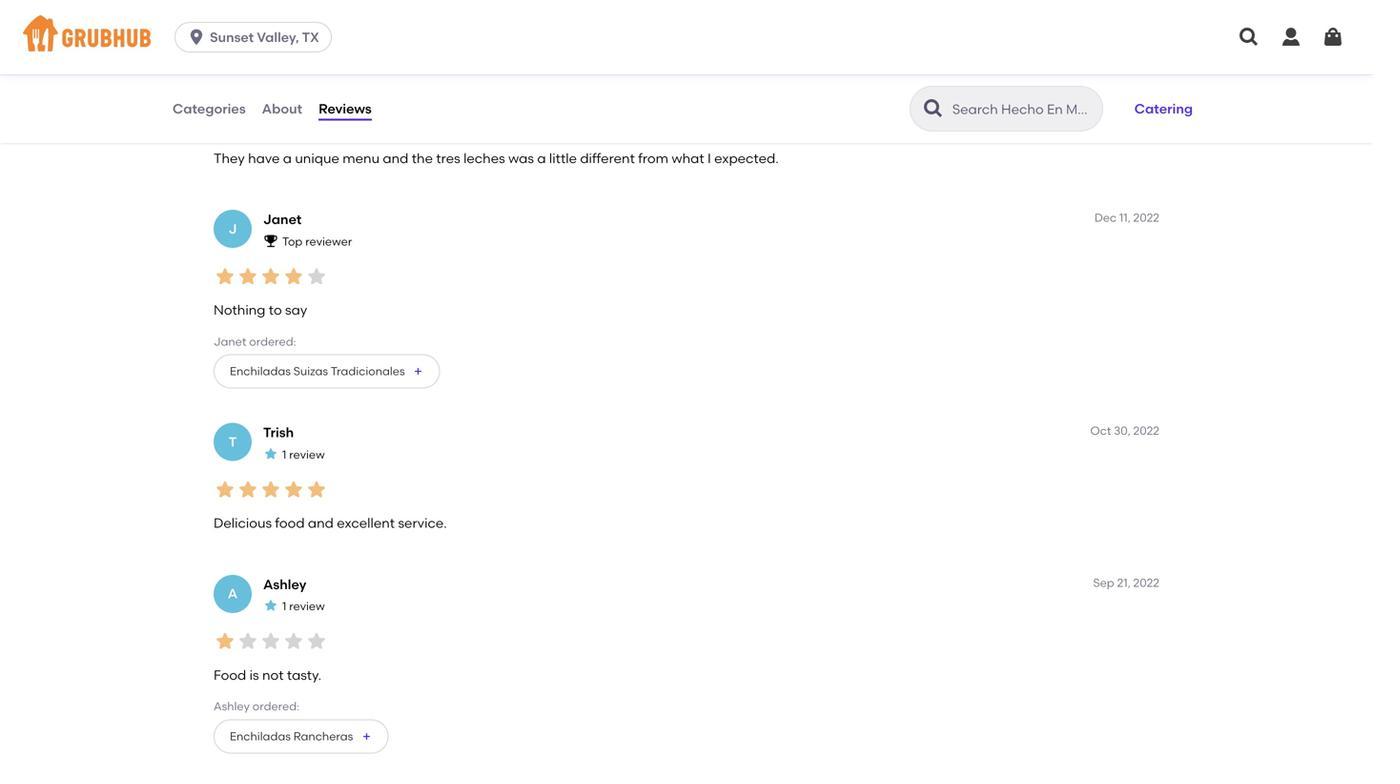Task type: vqa. For each thing, say whether or not it's contained in the screenshot.
2023
yes



Task type: locate. For each thing, give the bounding box(es) containing it.
1 vertical spatial 1
[[282, 599, 286, 613]]

to
[[269, 302, 282, 318]]

1 vertical spatial top reviewer
[[282, 234, 352, 248]]

plus icon image right rancheras
[[361, 731, 372, 742]]

plus icon image inside enchiladas suizas tradicionales button
[[413, 366, 424, 377]]

janet for janet
[[263, 211, 302, 228]]

0 vertical spatial janet
[[263, 211, 302, 228]]

r
[[228, 69, 237, 85]]

1 horizontal spatial janet
[[263, 211, 302, 228]]

1 horizontal spatial svg image
[[1238, 26, 1261, 49]]

reviewer up say
[[305, 234, 352, 248]]

trophy icon image
[[263, 81, 278, 97], [263, 233, 278, 248]]

a right have in the top left of the page
[[283, 150, 292, 166]]

enchiladas suizas tradicionales
[[230, 364, 405, 378]]

0 vertical spatial plus icon image
[[413, 366, 424, 377]]

1 1 from the top
[[282, 448, 286, 461]]

delicious food and excellent service.
[[214, 515, 447, 531]]

1 horizontal spatial a
[[537, 150, 546, 166]]

ordered: for not
[[252, 700, 300, 713]]

a
[[228, 586, 238, 602]]

1 reviewer from the top
[[305, 83, 352, 96]]

janet right j
[[263, 211, 302, 228]]

a right was
[[537, 150, 546, 166]]

0 horizontal spatial svg image
[[187, 28, 206, 47]]

0 vertical spatial top reviewer
[[282, 83, 352, 96]]

0 horizontal spatial and
[[308, 515, 334, 531]]

top reviewer up reviews
[[282, 83, 352, 96]]

top right j
[[282, 234, 303, 248]]

1 vertical spatial 2022
[[1133, 424, 1160, 438]]

2 review from the top
[[289, 599, 325, 613]]

enchiladas
[[230, 364, 291, 378], [230, 729, 291, 743]]

0 vertical spatial top
[[282, 83, 303, 96]]

1 vertical spatial trophy icon image
[[263, 233, 278, 248]]

1 top reviewer from the top
[[282, 83, 352, 96]]

1 vertical spatial reviewer
[[305, 234, 352, 248]]

1 vertical spatial plus icon image
[[361, 731, 372, 742]]

delicious
[[214, 515, 272, 531]]

nothing to say
[[214, 302, 307, 318]]

star icon image
[[214, 113, 236, 136], [236, 113, 259, 136], [259, 113, 282, 136], [282, 113, 305, 136], [305, 113, 328, 136], [214, 265, 236, 288], [236, 265, 259, 288], [259, 265, 282, 288], [282, 265, 305, 288], [305, 265, 328, 288], [263, 446, 278, 462], [214, 478, 236, 501], [236, 478, 259, 501], [259, 478, 282, 501], [282, 478, 305, 501], [305, 478, 328, 501], [263, 598, 278, 613], [214, 630, 236, 653], [236, 630, 259, 653], [259, 630, 282, 653], [282, 630, 305, 653], [305, 630, 328, 653]]

1 1 review from the top
[[282, 448, 325, 461]]

plus icon image inside the enchiladas rancheras 'button'
[[361, 731, 372, 742]]

and right food
[[308, 515, 334, 531]]

0 horizontal spatial janet
[[214, 335, 246, 348]]

janet
[[263, 211, 302, 228], [214, 335, 246, 348]]

2 reviewer from the top
[[305, 234, 352, 248]]

1 enchiladas from the top
[[230, 364, 291, 378]]

top for janet
[[282, 234, 303, 248]]

1 review for ashley
[[282, 599, 325, 613]]

enchiladas down janet ordered:
[[230, 364, 291, 378]]

2 a from the left
[[537, 150, 546, 166]]

feb 25, 2023
[[1091, 59, 1160, 73]]

0 horizontal spatial a
[[283, 150, 292, 166]]

different
[[580, 150, 635, 166]]

leches
[[464, 150, 505, 166]]

the
[[412, 150, 433, 166]]

1 vertical spatial 1 review
[[282, 599, 325, 613]]

1 vertical spatial review
[[289, 599, 325, 613]]

ashley
[[263, 576, 306, 593], [214, 700, 250, 713]]

0 vertical spatial 2022
[[1133, 211, 1160, 225]]

plus icon image right the tradicionales
[[413, 366, 424, 377]]

enchiladas rancheras button
[[214, 719, 388, 754]]

trophy icon image for rita
[[263, 81, 278, 97]]

1 down trish
[[282, 448, 286, 461]]

review up tasty.
[[289, 599, 325, 613]]

about button
[[261, 74, 303, 143]]

1 right a
[[282, 599, 286, 613]]

0 vertical spatial reviewer
[[305, 83, 352, 96]]

categories
[[173, 100, 246, 117]]

ashley down food
[[214, 700, 250, 713]]

2 enchiladas from the top
[[230, 729, 291, 743]]

sunset valley, tx
[[210, 29, 319, 45]]

0 vertical spatial and
[[383, 150, 409, 166]]

0 vertical spatial review
[[289, 448, 325, 461]]

main navigation navigation
[[0, 0, 1373, 74]]

2022
[[1133, 211, 1160, 225], [1133, 424, 1160, 438], [1133, 576, 1160, 590]]

enchiladas rancheras
[[230, 729, 353, 743]]

top reviewer
[[282, 83, 352, 96], [282, 234, 352, 248]]

1 review up tasty.
[[282, 599, 325, 613]]

3 2022 from the top
[[1133, 576, 1160, 590]]

2022 for tasty.
[[1133, 576, 1160, 590]]

0 vertical spatial enchiladas
[[230, 364, 291, 378]]

enchiladas for to
[[230, 364, 291, 378]]

sunset
[[210, 29, 254, 45]]

enchiladas inside button
[[230, 364, 291, 378]]

2 2022 from the top
[[1133, 424, 1160, 438]]

0 vertical spatial 1
[[282, 448, 286, 461]]

top
[[282, 83, 303, 96], [282, 234, 303, 248]]

1 top from the top
[[282, 83, 303, 96]]

trophy icon image down "rita" at the top of the page
[[263, 81, 278, 97]]

2022 right 30,
[[1133, 424, 1160, 438]]

janet down nothing
[[214, 335, 246, 348]]

0 horizontal spatial plus icon image
[[361, 731, 372, 742]]

1 vertical spatial janet
[[214, 335, 246, 348]]

1 trophy icon image from the top
[[263, 81, 278, 97]]

reviews
[[319, 100, 372, 117]]

food
[[214, 667, 246, 683]]

catering button
[[1126, 88, 1202, 130]]

Search Hecho En Mexico search field
[[951, 100, 1096, 118]]

t
[[229, 434, 237, 450]]

review
[[289, 448, 325, 461], [289, 599, 325, 613]]

ordered:
[[249, 335, 296, 348], [252, 700, 300, 713]]

plus icon image
[[413, 366, 424, 377], [361, 731, 372, 742]]

top reviewer up say
[[282, 234, 352, 248]]

1 horizontal spatial plus icon image
[[413, 366, 424, 377]]

svg image inside sunset valley, tx button
[[187, 28, 206, 47]]

oct
[[1090, 424, 1111, 438]]

0 vertical spatial ashley
[[263, 576, 306, 593]]

1 horizontal spatial ashley
[[263, 576, 306, 593]]

plus icon image for food is not tasty.
[[361, 731, 372, 742]]

reviews button
[[318, 74, 373, 143]]

trophy icon image right j
[[263, 233, 278, 248]]

svg image
[[1238, 26, 1261, 49], [1280, 26, 1303, 49], [187, 28, 206, 47]]

not
[[262, 667, 284, 683]]

ordered: down to
[[249, 335, 296, 348]]

top reviewer for janet
[[282, 234, 352, 248]]

what
[[672, 150, 704, 166]]

enchiladas inside 'button'
[[230, 729, 291, 743]]

top up about
[[282, 83, 303, 96]]

1
[[282, 448, 286, 461], [282, 599, 286, 613]]

11,
[[1119, 211, 1131, 225]]

0 vertical spatial ordered:
[[249, 335, 296, 348]]

0 vertical spatial trophy icon image
[[263, 81, 278, 97]]

oct 30, 2022
[[1090, 424, 1160, 438]]

unique
[[295, 150, 339, 166]]

ashley right a
[[263, 576, 306, 593]]

2 top from the top
[[282, 234, 303, 248]]

1 vertical spatial ashley
[[214, 700, 250, 713]]

enchiladas suizas tradicionales button
[[214, 354, 440, 389]]

review down trish
[[289, 448, 325, 461]]

and
[[383, 150, 409, 166], [308, 515, 334, 531]]

1 review from the top
[[289, 448, 325, 461]]

2023
[[1133, 59, 1160, 73]]

enchiladas down ashley ordered:
[[230, 729, 291, 743]]

reviewer
[[305, 83, 352, 96], [305, 234, 352, 248]]

2 1 review from the top
[[282, 599, 325, 613]]

2 top reviewer from the top
[[282, 234, 352, 248]]

1 vertical spatial top
[[282, 234, 303, 248]]

they
[[214, 150, 245, 166]]

a
[[283, 150, 292, 166], [537, 150, 546, 166]]

ordered: down not
[[252, 700, 300, 713]]

1 vertical spatial ordered:
[[252, 700, 300, 713]]

have
[[248, 150, 280, 166]]

j
[[228, 221, 237, 237]]

2 trophy icon image from the top
[[263, 233, 278, 248]]

catering
[[1135, 100, 1193, 117]]

nothing
[[214, 302, 265, 318]]

1 vertical spatial enchiladas
[[230, 729, 291, 743]]

1 review
[[282, 448, 325, 461], [282, 599, 325, 613]]

1 review down trish
[[282, 448, 325, 461]]

trish
[[263, 425, 294, 441]]

0 horizontal spatial ashley
[[214, 700, 250, 713]]

2 vertical spatial 2022
[[1133, 576, 1160, 590]]

1 vertical spatial and
[[308, 515, 334, 531]]

reviewer up reviews
[[305, 83, 352, 96]]

2 1 from the top
[[282, 599, 286, 613]]

2022 right 21,
[[1133, 576, 1160, 590]]

about
[[262, 100, 302, 117]]

reviewer for rita
[[305, 83, 352, 96]]

2022 right 11,
[[1133, 211, 1160, 225]]

and left the
[[383, 150, 409, 166]]

excellent
[[337, 515, 395, 531]]

0 vertical spatial 1 review
[[282, 448, 325, 461]]



Task type: describe. For each thing, give the bounding box(es) containing it.
1 for ashley
[[282, 599, 286, 613]]

21,
[[1117, 576, 1131, 590]]

1 2022 from the top
[[1133, 211, 1160, 225]]

dec
[[1095, 211, 1117, 225]]

1 for trish
[[282, 448, 286, 461]]

valley,
[[257, 29, 299, 45]]

search icon image
[[922, 97, 945, 120]]

review for trish
[[289, 448, 325, 461]]

top for rita
[[282, 83, 303, 96]]

review for ashley
[[289, 599, 325, 613]]

suizas
[[294, 364, 328, 378]]

little
[[549, 150, 577, 166]]

1 a from the left
[[283, 150, 292, 166]]

say
[[285, 302, 307, 318]]

svg image
[[1322, 26, 1345, 49]]

ashley for ashley
[[263, 576, 306, 593]]

tradicionales
[[331, 364, 405, 378]]

from
[[638, 150, 669, 166]]

enchiladas for is
[[230, 729, 291, 743]]

menu
[[343, 150, 380, 166]]

food
[[275, 515, 305, 531]]

categories button
[[172, 74, 247, 143]]

trophy icon image for janet
[[263, 233, 278, 248]]

sep 21, 2022
[[1093, 576, 1160, 590]]

sep
[[1093, 576, 1114, 590]]

is
[[249, 667, 259, 683]]

food is not tasty.
[[214, 667, 321, 683]]

top reviewer for rita
[[282, 83, 352, 96]]

service.
[[398, 515, 447, 531]]

rancheras
[[294, 729, 353, 743]]

plus icon image for nothing to say
[[413, 366, 424, 377]]

ashley for ashley ordered:
[[214, 700, 250, 713]]

tasty.
[[287, 667, 321, 683]]

i
[[708, 150, 711, 166]]

they have a unique menu and the tres leches was a little different from what i expected.
[[214, 150, 779, 166]]

tres
[[436, 150, 460, 166]]

1 horizontal spatial and
[[383, 150, 409, 166]]

ashley ordered:
[[214, 700, 300, 713]]

sunset valley, tx button
[[175, 22, 339, 52]]

rita
[[263, 60, 290, 76]]

2022 for excellent
[[1133, 424, 1160, 438]]

dec 11, 2022
[[1095, 211, 1160, 225]]

ordered: for say
[[249, 335, 296, 348]]

was
[[508, 150, 534, 166]]

feb
[[1091, 59, 1112, 73]]

2 horizontal spatial svg image
[[1280, 26, 1303, 49]]

janet ordered:
[[214, 335, 296, 348]]

25,
[[1114, 59, 1130, 73]]

expected.
[[714, 150, 779, 166]]

reviewer for janet
[[305, 234, 352, 248]]

janet for janet ordered:
[[214, 335, 246, 348]]

30,
[[1114, 424, 1131, 438]]

1 review for trish
[[282, 448, 325, 461]]

tx
[[302, 29, 319, 45]]



